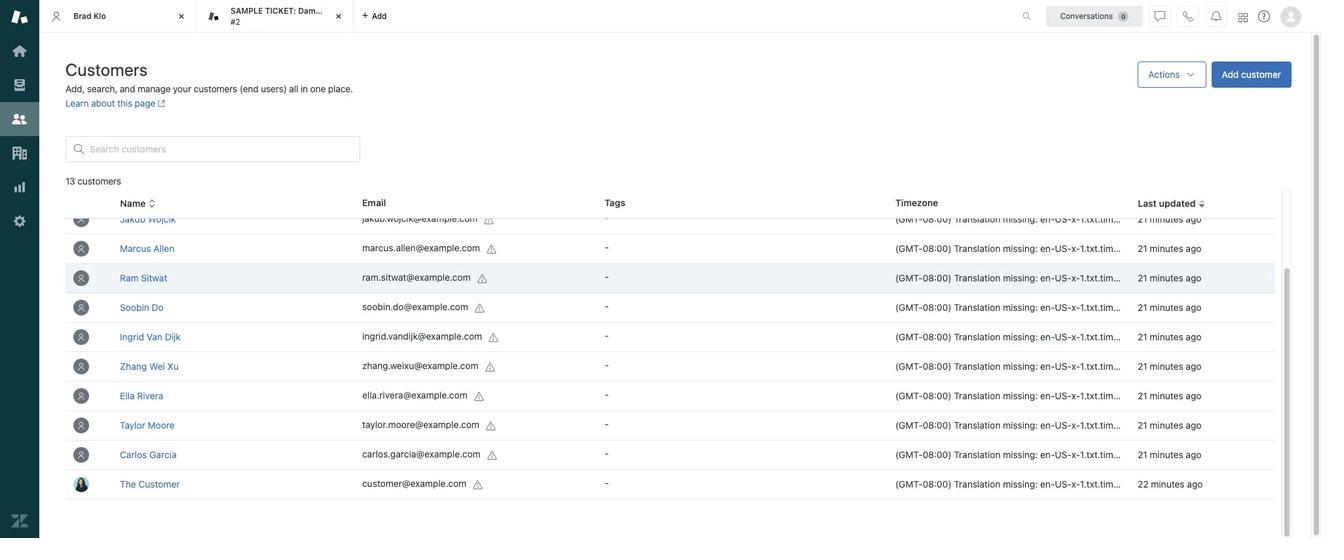 Task type: describe. For each thing, give the bounding box(es) containing it.
en- for ram.sitwat@example.com
[[1041, 273, 1056, 284]]

klo
[[94, 11, 106, 21]]

add
[[1223, 69, 1239, 80]]

tabs tab list
[[39, 0, 1009, 33]]

carlos garcia
[[120, 450, 177, 461]]

unverified email image for customer@example.com
[[473, 480, 484, 491]]

translation for zhang.weixu@example.com
[[954, 361, 1001, 372]]

0 horizontal spatial customers
[[78, 176, 121, 187]]

main element
[[0, 0, 39, 539]]

all
[[289, 83, 298, 94]]

last updated
[[1138, 198, 1196, 209]]

translation for carlos.garcia@example.com
[[954, 450, 1001, 461]]

1.txt.timezone.america_los_angeles for soobin.do@example.com
[[1081, 302, 1231, 313]]

unverified email image for ram.sitwat@example.com
[[477, 274, 488, 284]]

do
[[152, 302, 164, 313]]

ingrid
[[120, 332, 144, 343]]

1.txt.timezone.america_los_angeles for carlos.garcia@example.com
[[1081, 450, 1231, 461]]

zhang wei xu
[[120, 361, 179, 372]]

us- for zhang.weixu@example.com
[[1056, 361, 1072, 372]]

carlos
[[120, 450, 147, 461]]

08:00) for ram.sitwat@example.com
[[923, 273, 952, 284]]

us- for marcus.allen@example.com
[[1056, 243, 1072, 254]]

zhang.weixu@example.com
[[362, 361, 479, 372]]

ana oliveira
[[120, 184, 170, 195]]

en- for marcus.allen@example.com
[[1041, 243, 1056, 254]]

Search customers field
[[90, 144, 352, 155]]

ella.rivera@example.com
[[362, 390, 468, 401]]

customers image
[[11, 111, 28, 128]]

(opens in a new tab) image
[[155, 100, 166, 108]]

notifications image
[[1212, 11, 1222, 21]]

(gmt- for ingrid.vandijk@example.com
[[896, 332, 923, 343]]

minutes for taylor.moore@example.com
[[1150, 420, 1184, 431]]

ingrid van dijk
[[120, 332, 181, 343]]

1.txt.timezone.america_los_angeles for ella.rivera@example.com
[[1081, 391, 1231, 402]]

get help image
[[1259, 10, 1271, 22]]

(gmt- for carlos.garcia@example.com
[[896, 450, 923, 461]]

ram.sitwat@example.com
[[362, 272, 471, 283]]

minutes for carlos.garcia@example.com
[[1150, 450, 1184, 461]]

sample
[[231, 6, 263, 16]]

missing: for ram.sitwat@example.com
[[1003, 273, 1038, 284]]

allen
[[154, 243, 174, 254]]

ram sitwat link
[[120, 273, 167, 284]]

ago for carlos.garcia@example.com
[[1186, 450, 1202, 461]]

22 minutes ago
[[1138, 479, 1203, 490]]

garcia
[[149, 450, 177, 461]]

ana
[[120, 184, 136, 195]]

tab containing sample ticket: damaged product
[[197, 0, 367, 33]]

close image for brad klo tab
[[175, 10, 188, 23]]

add customer button
[[1212, 62, 1292, 88]]

updated
[[1160, 198, 1196, 209]]

(gmt- for soobin.do@example.com
[[896, 302, 923, 313]]

customer
[[139, 479, 180, 490]]

us- for ella.rivera@example.com
[[1056, 391, 1072, 402]]

page
[[135, 98, 155, 109]]

21 minutes ago for marcus.allen@example.com
[[1138, 243, 1202, 254]]

marcus allen link
[[120, 243, 174, 254]]

reporting image
[[11, 179, 28, 196]]

(gmt-08:00) translation missing: en-us-x-1.txt.timezone.america_los_angeles for marcus.allen@example.com
[[896, 243, 1231, 254]]

08:00) for marcus.allen@example.com
[[923, 243, 952, 254]]

place.
[[328, 83, 353, 94]]

(gmt-08:00) translation missing: en-us-x-1.txt.timezone.america_los_angeles for customer@example.com
[[896, 479, 1231, 490]]

x- for ella.rivera@example.com
[[1072, 391, 1081, 402]]

x- for marcus.allen@example.com
[[1072, 243, 1081, 254]]

jakub.wojcik@example.com
[[362, 213, 478, 224]]

(gmt-08:00) translation missing: en-us-x-1.txt.timezone.america_los_angeles for ram.sitwat@example.com
[[896, 273, 1231, 284]]

missing: for taylor.moore@example.com
[[1003, 420, 1038, 431]]

soobin do link
[[120, 302, 164, 313]]

zendesk image
[[11, 513, 28, 530]]

get started image
[[11, 43, 28, 60]]

(gmt- for ram.sitwat@example.com
[[896, 273, 923, 284]]

the
[[120, 479, 136, 490]]

ella rivera
[[120, 391, 163, 402]]

(gmt-08:00) translation missing: en-us-x-1.txt.timezone.america_los_angeles for jakub.wojcik@example.com
[[896, 214, 1231, 225]]

learn about this page
[[66, 98, 155, 109]]

manage
[[138, 83, 171, 94]]

brad klo tab
[[39, 0, 197, 33]]

minutes for customer@example.com
[[1152, 479, 1185, 490]]

(gmt- for customer@example.com
[[896, 479, 923, 490]]

translation for taylor.moore@example.com
[[954, 420, 1001, 431]]

21 minutes ago for ingrid.vandijk@example.com
[[1138, 332, 1202, 343]]

add
[[372, 11, 387, 21]]

learn about this page link
[[66, 98, 166, 109]]

unverified email image for zhang.weixu@example.com
[[485, 362, 496, 373]]

button displays agent's chat status as invisible. image
[[1155, 11, 1166, 21]]

21 for carlos.garcia@example.com
[[1138, 450, 1148, 461]]

customer@example.com
[[362, 479, 467, 490]]

xu
[[168, 361, 179, 372]]

unverified email image for ella.rivera@example.com
[[474, 392, 485, 402]]

x- for taylor.moore@example.com
[[1072, 420, 1081, 431]]

en- for ingrid.vandijk@example.com
[[1041, 332, 1056, 343]]

zendesk support image
[[11, 9, 28, 26]]

1.txt.timezone.america_los_angeles for ingrid.vandijk@example.com
[[1081, 332, 1231, 343]]

ago for ingrid.vandijk@example.com
[[1186, 332, 1202, 343]]

13 customers
[[66, 176, 121, 187]]

soobin do
[[120, 302, 164, 313]]

brad klo
[[73, 11, 106, 21]]

(gmt-08:00) translation missing: en-us-x-1.txt.timezone.america_los_angeles for carlos.garcia@example.com
[[896, 450, 1231, 461]]

your
[[173, 83, 191, 94]]

jakub
[[120, 214, 145, 225]]

(gmt-08:00) translation missing: en-us-x-1.txt.timezone.america_los_angeles for ella.rivera@example.com
[[896, 391, 1231, 402]]

one
[[310, 83, 326, 94]]

ram
[[120, 273, 139, 284]]

ago for zhang.weixu@example.com
[[1186, 361, 1202, 372]]

08:00) for customer@example.com
[[923, 479, 952, 490]]

ago for ella.rivera@example.com
[[1186, 391, 1202, 402]]

marcus.allen@example.com
[[362, 243, 480, 254]]

us- for carlos.garcia@example.com
[[1056, 450, 1072, 461]]

21 for ella.rivera@example.com
[[1138, 391, 1148, 402]]

rivera
[[137, 391, 163, 402]]

08:00) for zhang.weixu@example.com
[[923, 361, 952, 372]]

us- for ram.sitwat@example.com
[[1056, 273, 1072, 284]]

1.txt.timezone.america_los_angeles for jakub.wojcik@example.com
[[1081, 214, 1231, 225]]

(gmt-08:00) translation missing: en-us-x-1.txt.timezone.america_los_angeles for ingrid.vandijk@example.com
[[896, 332, 1231, 343]]

minutes for zhang.weixu@example.com
[[1150, 361, 1184, 372]]

21 for soobin.do@example.com
[[1138, 302, 1148, 313]]

(gmt- for zhang.weixu@example.com
[[896, 361, 923, 372]]

zendesk products image
[[1239, 13, 1248, 22]]

21 minutes ago for taylor.moore@example.com
[[1138, 420, 1202, 431]]

taylor moore link
[[120, 420, 175, 431]]

missing: for carlos.garcia@example.com
[[1003, 450, 1038, 461]]

carlos garcia link
[[120, 450, 177, 461]]

13
[[66, 176, 75, 187]]

carlos.garcia@example.com
[[362, 449, 481, 460]]

add button
[[354, 0, 395, 32]]

organizations image
[[11, 145, 28, 162]]

us- for ingrid.vandijk@example.com
[[1056, 332, 1072, 343]]

us- for jakub.wojcik@example.com
[[1056, 214, 1072, 225]]

21 for jakub.wojcik@example.com
[[1138, 214, 1148, 225]]

ticket:
[[265, 6, 296, 16]]

(gmt-08:00) translation missing: en-us-x-1.txt.timezone.america_los_angeles for taylor.moore@example.com
[[896, 420, 1231, 431]]

search,
[[87, 83, 117, 94]]

dijk
[[165, 332, 181, 343]]

customers inside the customers add, search, and manage your customers (end users) all in one place.
[[194, 83, 237, 94]]

add,
[[66, 83, 85, 94]]

missing: for marcus.allen@example.com
[[1003, 243, 1038, 254]]

taylor moore
[[120, 420, 175, 431]]

21 minutes ago for jakub.wojcik@example.com
[[1138, 214, 1202, 225]]

email
[[362, 197, 386, 208]]

soobin
[[120, 302, 149, 313]]

en- for customer@example.com
[[1041, 479, 1056, 490]]

unverified email image for ingrid.vandijk@example.com
[[489, 333, 499, 343]]

translation for ram.sitwat@example.com
[[954, 273, 1001, 284]]

ella
[[120, 391, 135, 402]]

en- for zhang.weixu@example.com
[[1041, 361, 1056, 372]]

about
[[91, 98, 115, 109]]

21 minutes ago for ella.rivera@example.com
[[1138, 391, 1202, 402]]

(end
[[240, 83, 259, 94]]

sitwat
[[141, 273, 167, 284]]



Task type: locate. For each thing, give the bounding box(es) containing it.
10 1.txt.timezone.america_los_angeles from the top
[[1081, 479, 1231, 490]]

7 en- from the top
[[1041, 391, 1056, 402]]

08:00)
[[923, 214, 952, 225], [923, 243, 952, 254], [923, 273, 952, 284], [923, 302, 952, 313], [923, 332, 952, 343], [923, 361, 952, 372], [923, 391, 952, 402], [923, 420, 952, 431], [923, 450, 952, 461], [923, 479, 952, 490]]

8 us- from the top
[[1056, 420, 1072, 431]]

1 - from the top
[[605, 212, 609, 223]]

close image
[[175, 10, 188, 23], [332, 10, 345, 23]]

- for jakub.wojcik@example.com
[[605, 212, 609, 223]]

last
[[1138, 198, 1157, 209]]

minutes for ingrid.vandijk@example.com
[[1150, 332, 1184, 343]]

sample ticket: damaged product #2
[[231, 6, 367, 27]]

x- for ingrid.vandijk@example.com
[[1072, 332, 1081, 343]]

- for taylor.moore@example.com
[[605, 419, 609, 430]]

6 21 from the top
[[1138, 361, 1148, 372]]

1.txt.timezone.america_los_angeles for customer@example.com
[[1081, 479, 1231, 490]]

minutes for soobin.do@example.com
[[1150, 302, 1184, 313]]

1 (gmt- from the top
[[896, 214, 923, 225]]

21 minutes ago for soobin.do@example.com
[[1138, 302, 1202, 313]]

5 en- from the top
[[1041, 332, 1056, 343]]

9 1.txt.timezone.america_los_angeles from the top
[[1081, 450, 1231, 461]]

1 (gmt-08:00) translation missing: en-us-x-1.txt.timezone.america_los_angeles from the top
[[896, 214, 1231, 225]]

0 vertical spatial customers
[[194, 83, 237, 94]]

ago for customer@example.com
[[1188, 479, 1203, 490]]

soobin.do@example.com
[[362, 302, 468, 313]]

missing: for zhang.weixu@example.com
[[1003, 361, 1038, 372]]

3 (gmt-08:00) translation missing: en-us-x-1.txt.timezone.america_los_angeles from the top
[[896, 273, 1231, 284]]

us- for taylor.moore@example.com
[[1056, 420, 1072, 431]]

name
[[120, 198, 146, 209]]

taylor.moore@example.com
[[362, 420, 480, 431]]

damaged
[[298, 6, 335, 16]]

close image left add "popup button" in the left top of the page
[[332, 10, 345, 23]]

9 x- from the top
[[1072, 450, 1081, 461]]

us- for soobin.do@example.com
[[1056, 302, 1072, 313]]

missing:
[[1003, 214, 1038, 225], [1003, 243, 1038, 254], [1003, 273, 1038, 284], [1003, 302, 1038, 313], [1003, 332, 1038, 343], [1003, 361, 1038, 372], [1003, 391, 1038, 402], [1003, 420, 1038, 431], [1003, 450, 1038, 461], [1003, 479, 1038, 490]]

1.txt.timezone.america_los_angeles for zhang.weixu@example.com
[[1081, 361, 1231, 372]]

minutes
[[1150, 214, 1184, 225], [1150, 243, 1184, 254], [1150, 273, 1184, 284], [1150, 302, 1184, 313], [1150, 332, 1184, 343], [1150, 361, 1184, 372], [1150, 391, 1184, 402], [1150, 420, 1184, 431], [1150, 450, 1184, 461], [1152, 479, 1185, 490]]

9 us- from the top
[[1056, 450, 1072, 461]]

9 21 from the top
[[1138, 450, 1148, 461]]

10 08:00) from the top
[[923, 479, 952, 490]]

product
[[337, 6, 367, 16]]

unverified email image for marcus.allen@example.com
[[487, 244, 497, 255]]

1.txt.timezone.america_los_angeles
[[1081, 214, 1231, 225], [1081, 243, 1231, 254], [1081, 273, 1231, 284], [1081, 302, 1231, 313], [1081, 332, 1231, 343], [1081, 361, 1231, 372], [1081, 391, 1231, 402], [1081, 420, 1231, 431], [1081, 450, 1231, 461], [1081, 479, 1231, 490]]

1 1.txt.timezone.america_los_angeles from the top
[[1081, 214, 1231, 225]]

customers
[[194, 83, 237, 94], [78, 176, 121, 187]]

en-
[[1041, 214, 1056, 225], [1041, 243, 1056, 254], [1041, 273, 1056, 284], [1041, 302, 1056, 313], [1041, 332, 1056, 343], [1041, 361, 1056, 372], [1041, 391, 1056, 402], [1041, 420, 1056, 431], [1041, 450, 1056, 461], [1041, 479, 1056, 490]]

taylor
[[120, 420, 145, 431]]

1.txt.timezone.america_los_angeles for marcus.allen@example.com
[[1081, 243, 1231, 254]]

last updated button
[[1138, 198, 1207, 210]]

3 - from the top
[[605, 271, 609, 282]]

4 missing: from the top
[[1003, 302, 1038, 313]]

timezone
[[896, 197, 939, 208]]

3 08:00) from the top
[[923, 273, 952, 284]]

6 missing: from the top
[[1003, 361, 1038, 372]]

unverified email image
[[487, 244, 497, 255], [477, 274, 488, 284], [475, 303, 485, 314], [485, 362, 496, 373]]

ingrid van dijk link
[[120, 332, 181, 343]]

4 08:00) from the top
[[923, 302, 952, 313]]

jakub wójcik
[[120, 214, 176, 225]]

- for ingrid.vandijk@example.com
[[605, 330, 609, 341]]

6 us- from the top
[[1056, 361, 1072, 372]]

9 - from the top
[[605, 448, 609, 459]]

en- for soobin.do@example.com
[[1041, 302, 1056, 313]]

(gmt- for jakub.wojcik@example.com
[[896, 214, 923, 225]]

4 (gmt- from the top
[[896, 302, 923, 313]]

7 translation from the top
[[954, 391, 1001, 402]]

8 1.txt.timezone.america_los_angeles from the top
[[1081, 420, 1231, 431]]

5 us- from the top
[[1056, 332, 1072, 343]]

name button
[[120, 198, 156, 210]]

10 - from the top
[[605, 478, 609, 489]]

5 missing: from the top
[[1003, 332, 1038, 343]]

- for ella.rivera@example.com
[[605, 389, 609, 400]]

1.txt.timezone.america_los_angeles for taylor.moore@example.com
[[1081, 420, 1231, 431]]

missing: for ella.rivera@example.com
[[1003, 391, 1038, 402]]

translation for jakub.wojcik@example.com
[[954, 214, 1001, 225]]

3 21 from the top
[[1138, 273, 1148, 284]]

3 us- from the top
[[1056, 273, 1072, 284]]

marcus allen
[[120, 243, 174, 254]]

unverified email image for jakub.wojcik@example.com
[[484, 215, 495, 225]]

translation for customer@example.com
[[954, 479, 1001, 490]]

7 us- from the top
[[1056, 391, 1072, 402]]

5 08:00) from the top
[[923, 332, 952, 343]]

customer
[[1242, 69, 1282, 80]]

8 (gmt- from the top
[[896, 420, 923, 431]]

unverified email image
[[484, 215, 495, 225], [489, 333, 499, 343], [474, 392, 485, 402], [486, 421, 497, 432], [487, 451, 498, 461], [473, 480, 484, 491]]

customers
[[66, 60, 148, 79]]

2 21 minutes ago from the top
[[1138, 243, 1202, 254]]

6 - from the top
[[605, 360, 609, 371]]

and
[[120, 83, 135, 94]]

2 translation from the top
[[954, 243, 1001, 254]]

1 horizontal spatial close image
[[332, 10, 345, 23]]

translation for ingrid.vandijk@example.com
[[954, 332, 1001, 343]]

wei
[[149, 361, 165, 372]]

1 missing: from the top
[[1003, 214, 1038, 225]]

5 21 minutes ago from the top
[[1138, 332, 1202, 343]]

6 (gmt-08:00) translation missing: en-us-x-1.txt.timezone.america_los_angeles from the top
[[896, 361, 1231, 372]]

5 (gmt- from the top
[[896, 332, 923, 343]]

x- for ram.sitwat@example.com
[[1072, 273, 1081, 284]]

minutes for jakub.wojcik@example.com
[[1150, 214, 1184, 225]]

4 (gmt-08:00) translation missing: en-us-x-1.txt.timezone.america_los_angeles from the top
[[896, 302, 1231, 313]]

tags
[[605, 197, 626, 208]]

3 en- from the top
[[1041, 273, 1056, 284]]

0 horizontal spatial close image
[[175, 10, 188, 23]]

2 - from the top
[[605, 242, 609, 253]]

this
[[117, 98, 132, 109]]

jakub wójcik link
[[120, 214, 176, 225]]

missing: for soobin.do@example.com
[[1003, 302, 1038, 313]]

ago
[[1186, 214, 1202, 225], [1186, 243, 1202, 254], [1186, 273, 1202, 284], [1186, 302, 1202, 313], [1186, 332, 1202, 343], [1186, 361, 1202, 372], [1186, 391, 1202, 402], [1186, 420, 1202, 431], [1186, 450, 1202, 461], [1188, 479, 1203, 490]]

tab
[[197, 0, 367, 33]]

in
[[301, 83, 308, 94]]

8 - from the top
[[605, 419, 609, 430]]

unverified email image for soobin.do@example.com
[[475, 303, 485, 314]]

21 for zhang.weixu@example.com
[[1138, 361, 1148, 372]]

2 1.txt.timezone.america_los_angeles from the top
[[1081, 243, 1231, 254]]

(gmt- for taylor.moore@example.com
[[896, 420, 923, 431]]

2 close image from the left
[[332, 10, 345, 23]]

5 1.txt.timezone.america_los_angeles from the top
[[1081, 332, 1231, 343]]

minutes for ram.sitwat@example.com
[[1150, 273, 1184, 284]]

brad
[[73, 11, 92, 21]]

8 (gmt-08:00) translation missing: en-us-x-1.txt.timezone.america_los_angeles from the top
[[896, 420, 1231, 431]]

conversations
[[1061, 11, 1114, 21]]

21 for marcus.allen@example.com
[[1138, 243, 1148, 254]]

1.txt.timezone.america_los_angeles for ram.sitwat@example.com
[[1081, 273, 1231, 284]]

21
[[1138, 214, 1148, 225], [1138, 243, 1148, 254], [1138, 273, 1148, 284], [1138, 302, 1148, 313], [1138, 332, 1148, 343], [1138, 361, 1148, 372], [1138, 391, 1148, 402], [1138, 420, 1148, 431], [1138, 450, 1148, 461]]

add customer
[[1223, 69, 1282, 80]]

translation
[[954, 214, 1001, 225], [954, 243, 1001, 254], [954, 273, 1001, 284], [954, 302, 1001, 313], [954, 332, 1001, 343], [954, 361, 1001, 372], [954, 391, 1001, 402], [954, 420, 1001, 431], [954, 450, 1001, 461], [954, 479, 1001, 490]]

(gmt- for ella.rivera@example.com
[[896, 391, 923, 402]]

actions button
[[1139, 62, 1207, 88]]

6 08:00) from the top
[[923, 361, 952, 372]]

(gmt-08:00) translation missing: en-us-x-1.txt.timezone.america_los_angeles for soobin.do@example.com
[[896, 302, 1231, 313]]

minutes for ella.rivera@example.com
[[1150, 391, 1184, 402]]

en- for jakub.wojcik@example.com
[[1041, 214, 1056, 225]]

5 x- from the top
[[1072, 332, 1081, 343]]

admin image
[[11, 213, 28, 230]]

21 minutes ago for carlos.garcia@example.com
[[1138, 450, 1202, 461]]

10 us- from the top
[[1056, 479, 1072, 490]]

21 minutes ago for ram.sitwat@example.com
[[1138, 273, 1202, 284]]

10 (gmt- from the top
[[896, 479, 923, 490]]

us- for customer@example.com
[[1056, 479, 1072, 490]]

4 1.txt.timezone.america_los_angeles from the top
[[1081, 302, 1231, 313]]

2 x- from the top
[[1072, 243, 1081, 254]]

9 08:00) from the top
[[923, 450, 952, 461]]

van
[[147, 332, 162, 343]]

7 1.txt.timezone.america_los_angeles from the top
[[1081, 391, 1231, 402]]

6 en- from the top
[[1041, 361, 1056, 372]]

missing: for ingrid.vandijk@example.com
[[1003, 332, 1038, 343]]

3 missing: from the top
[[1003, 273, 1038, 284]]

close image inside brad klo tab
[[175, 10, 188, 23]]

7 - from the top
[[605, 389, 609, 400]]

7 21 minutes ago from the top
[[1138, 391, 1202, 402]]

moore
[[148, 420, 175, 431]]

ago for taylor.moore@example.com
[[1186, 420, 1202, 431]]

1 translation from the top
[[954, 214, 1001, 225]]

ella rivera link
[[120, 391, 163, 402]]

views image
[[11, 77, 28, 94]]

(gmt-08:00) translation missing: en-us-x-1.txt.timezone.america_los_angeles for zhang.weixu@example.com
[[896, 361, 1231, 372]]

08:00) for soobin.do@example.com
[[923, 302, 952, 313]]

21 minutes ago
[[1138, 214, 1202, 225], [1138, 243, 1202, 254], [1138, 273, 1202, 284], [1138, 302, 1202, 313], [1138, 332, 1202, 343], [1138, 361, 1202, 372], [1138, 391, 1202, 402], [1138, 420, 1202, 431], [1138, 450, 1202, 461]]

7 (gmt- from the top
[[896, 391, 923, 402]]

8 21 from the top
[[1138, 420, 1148, 431]]

9 en- from the top
[[1041, 450, 1056, 461]]

ago for marcus.allen@example.com
[[1186, 243, 1202, 254]]

the customer link
[[120, 479, 180, 490]]

unverified email image for taylor.moore@example.com
[[486, 421, 497, 432]]

10 en- from the top
[[1041, 479, 1056, 490]]

9 (gmt-08:00) translation missing: en-us-x-1.txt.timezone.america_los_angeles from the top
[[896, 450, 1231, 461]]

2 21 from the top
[[1138, 243, 1148, 254]]

1 horizontal spatial customers
[[194, 83, 237, 94]]

5 (gmt-08:00) translation missing: en-us-x-1.txt.timezone.america_los_angeles from the top
[[896, 332, 1231, 343]]

2 missing: from the top
[[1003, 243, 1038, 254]]

08:00) for ella.rivera@example.com
[[923, 391, 952, 402]]

ago for ram.sitwat@example.com
[[1186, 273, 1202, 284]]

- for zhang.weixu@example.com
[[605, 360, 609, 371]]

8 missing: from the top
[[1003, 420, 1038, 431]]

the customer
[[120, 479, 180, 490]]

1 21 minutes ago from the top
[[1138, 214, 1202, 225]]

#2
[[231, 17, 240, 27]]

learn
[[66, 98, 89, 109]]

7 missing: from the top
[[1003, 391, 1038, 402]]

08:00) for carlos.garcia@example.com
[[923, 450, 952, 461]]

10 x- from the top
[[1072, 479, 1081, 490]]

1 x- from the top
[[1072, 214, 1081, 225]]

2 (gmt- from the top
[[896, 243, 923, 254]]

actions
[[1149, 69, 1181, 80]]

08:00) for ingrid.vandijk@example.com
[[923, 332, 952, 343]]

zhang wei xu link
[[120, 361, 179, 372]]

minutes for marcus.allen@example.com
[[1150, 243, 1184, 254]]

6 (gmt- from the top
[[896, 361, 923, 372]]

7 x- from the top
[[1072, 391, 1081, 402]]

8 translation from the top
[[954, 420, 1001, 431]]

7 08:00) from the top
[[923, 391, 952, 402]]

4 21 from the top
[[1138, 302, 1148, 313]]

5 - from the top
[[605, 330, 609, 341]]

customers right 13
[[78, 176, 121, 187]]

ingrid.vandijk@example.com
[[362, 331, 482, 342]]

3 21 minutes ago from the top
[[1138, 273, 1202, 284]]

ana oliveira link
[[120, 184, 170, 195]]

6 x- from the top
[[1072, 361, 1081, 372]]

2 08:00) from the top
[[923, 243, 952, 254]]

3 (gmt- from the top
[[896, 273, 923, 284]]

users)
[[261, 83, 287, 94]]

21 minutes ago for zhang.weixu@example.com
[[1138, 361, 1202, 372]]

close image for tab containing sample ticket: damaged product
[[332, 10, 345, 23]]

21 for ingrid.vandijk@example.com
[[1138, 332, 1148, 343]]

- for customer@example.com
[[605, 478, 609, 489]]

(gmt-
[[896, 214, 923, 225], [896, 243, 923, 254], [896, 273, 923, 284], [896, 302, 923, 313], [896, 332, 923, 343], [896, 361, 923, 372], [896, 391, 923, 402], [896, 420, 923, 431], [896, 450, 923, 461], [896, 479, 923, 490]]

x- for customer@example.com
[[1072, 479, 1081, 490]]

conversations button
[[1047, 6, 1144, 27]]

4 us- from the top
[[1056, 302, 1072, 313]]

8 x- from the top
[[1072, 420, 1081, 431]]

- for marcus.allen@example.com
[[605, 242, 609, 253]]

8 en- from the top
[[1041, 420, 1056, 431]]

3 1.txt.timezone.america_los_angeles from the top
[[1081, 273, 1231, 284]]

x-
[[1072, 214, 1081, 225], [1072, 243, 1081, 254], [1072, 273, 1081, 284], [1072, 302, 1081, 313], [1072, 332, 1081, 343], [1072, 361, 1081, 372], [1072, 391, 1081, 402], [1072, 420, 1081, 431], [1072, 450, 1081, 461], [1072, 479, 1081, 490]]

4 21 minutes ago from the top
[[1138, 302, 1202, 313]]

1 08:00) from the top
[[923, 214, 952, 225]]

3 x- from the top
[[1072, 273, 1081, 284]]

ago for jakub.wojcik@example.com
[[1186, 214, 1202, 225]]

x- for zhang.weixu@example.com
[[1072, 361, 1081, 372]]

customers right your
[[194, 83, 237, 94]]

customers add, search, and manage your customers (end users) all in one place.
[[66, 60, 353, 94]]

wójcik
[[148, 214, 176, 225]]

close image left #2
[[175, 10, 188, 23]]

5 translation from the top
[[954, 332, 1001, 343]]

zhang
[[120, 361, 147, 372]]

7 (gmt-08:00) translation missing: en-us-x-1.txt.timezone.america_los_angeles from the top
[[896, 391, 1231, 402]]

x- for soobin.do@example.com
[[1072, 302, 1081, 313]]

2 us- from the top
[[1056, 243, 1072, 254]]

5 21 from the top
[[1138, 332, 1148, 343]]

6 translation from the top
[[954, 361, 1001, 372]]

2 en- from the top
[[1041, 243, 1056, 254]]

08:00) for jakub.wojcik@example.com
[[923, 214, 952, 225]]

1 vertical spatial customers
[[78, 176, 121, 187]]

oliveira
[[139, 184, 170, 195]]

22
[[1138, 479, 1149, 490]]

10 translation from the top
[[954, 479, 1001, 490]]

4 x- from the top
[[1072, 302, 1081, 313]]

marcus
[[120, 243, 151, 254]]

08:00) for taylor.moore@example.com
[[923, 420, 952, 431]]

close image inside tab
[[332, 10, 345, 23]]

- for ram.sitwat@example.com
[[605, 271, 609, 282]]



Task type: vqa. For each thing, say whether or not it's contained in the screenshot.
(GMT- associated with jakub.wojcik@example.com
yes



